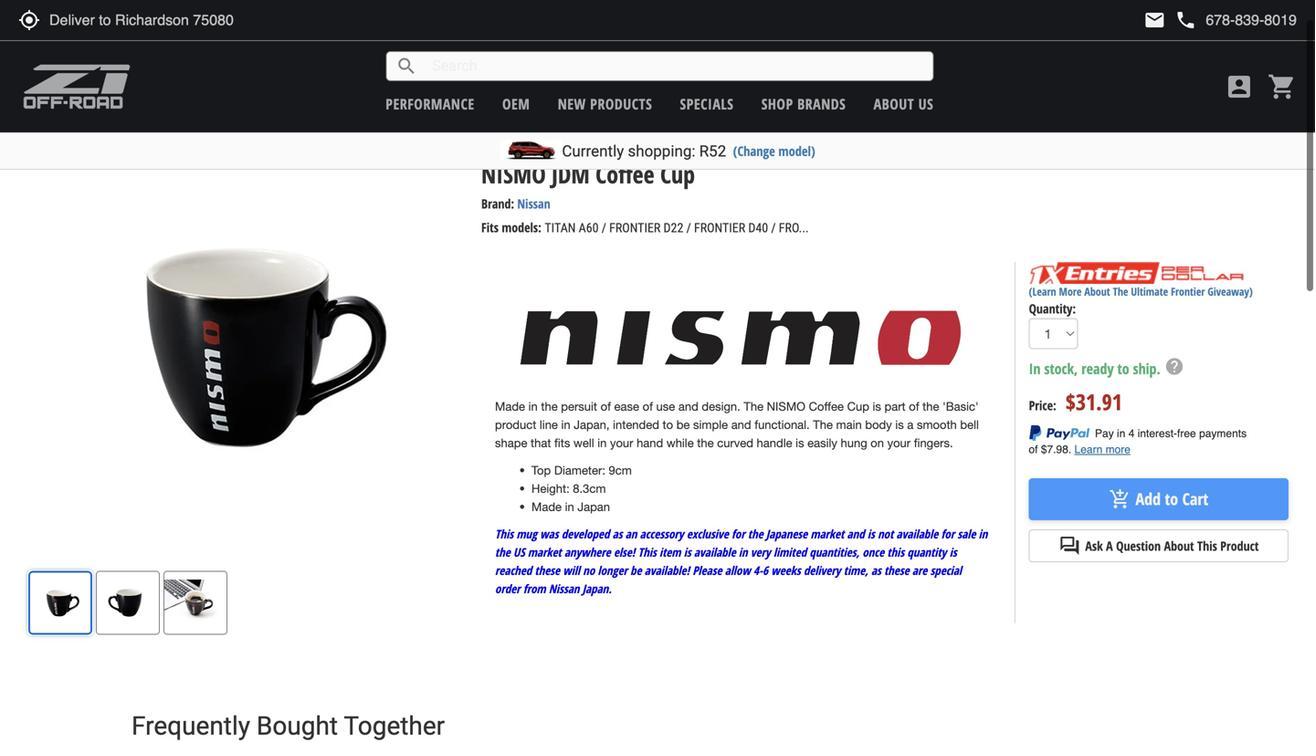 Task type: describe. For each thing, give the bounding box(es) containing it.
in right sale
[[979, 526, 988, 543]]

nismo jdm coffee cup brand: nissan fits models: titan a60 / frontier d22 / frontier d40 / fro...
[[481, 158, 809, 236]]

fits
[[554, 436, 570, 450]]

mail phone
[[1144, 9, 1197, 31]]

longer
[[598, 563, 627, 579]]

fingers.
[[914, 436, 953, 450]]

phone link
[[1175, 9, 1297, 31]]

made inside top diameter: 9cm height: 8.3cm made in japan
[[532, 500, 562, 514]]

0 vertical spatial about
[[874, 94, 915, 114]]

shop brands
[[762, 94, 846, 114]]

1 vertical spatial the
[[744, 400, 764, 414]]

while
[[667, 436, 694, 450]]

are
[[912, 563, 927, 579]]

fro...
[[779, 221, 809, 236]]

bell
[[960, 418, 979, 432]]

this
[[887, 544, 904, 561]]

nissan inside this mug was developed as an accessory exclusive for the japanese market and is not available for sale in the us market anywhere else! this item is available in very limited quantities, once this quantity is reached these will no longer be available! please allow 4-6 weeks delivery time, as these are special order from nissan japan.
[[549, 581, 580, 597]]

products
[[590, 94, 652, 114]]

account_box
[[1225, 72, 1254, 101]]

1 horizontal spatial this
[[638, 544, 657, 561]]

question_answer
[[1059, 535, 1081, 557]]

2 your from the left
[[887, 436, 911, 450]]

product
[[495, 418, 536, 432]]

performance link
[[386, 94, 475, 114]]

1 horizontal spatial the
[[813, 418, 833, 432]]

frequently
[[132, 712, 250, 742]]

ask
[[1085, 537, 1103, 555]]

no
[[583, 563, 595, 579]]

sale
[[958, 526, 976, 543]]

2 these from the left
[[884, 563, 909, 579]]

an
[[625, 526, 637, 543]]

add
[[1136, 488, 1161, 511]]

oem link
[[502, 94, 530, 114]]

bought
[[257, 712, 338, 742]]

in right line
[[561, 418, 571, 432]]

shopping:
[[628, 142, 696, 160]]

in stock, ready to ship. help
[[1029, 357, 1185, 379]]

well
[[574, 436, 594, 450]]

ship.
[[1133, 359, 1161, 379]]

add_shopping_cart
[[1109, 489, 1131, 511]]

giveaway)
[[1208, 284, 1253, 299]]

hand
[[637, 436, 663, 450]]

japan,
[[574, 418, 610, 432]]

order
[[495, 581, 520, 597]]

accessory
[[640, 526, 684, 543]]

on
[[871, 436, 884, 450]]

1 horizontal spatial about
[[1085, 284, 1110, 299]]

question_answer ask a question about this product
[[1059, 535, 1259, 557]]

reached
[[495, 563, 532, 579]]

functional.
[[755, 418, 810, 432]]

nissan right '2020'
[[68, 128, 101, 145]]

0 horizontal spatial and
[[679, 400, 699, 414]]

add_shopping_cart add to cart
[[1109, 488, 1209, 511]]

in
[[1029, 359, 1041, 379]]

made in the persuit of ease of use and design. the nismo coffee cup is part of the 'basic' product line in japan, intended to be simple and functional. the main body is a smooth bell shape that fits well in your hand while the curved handle is easily hung on your fingers.
[[495, 400, 979, 450]]

3 / from the left
[[771, 221, 776, 236]]

line
[[540, 418, 558, 432]]

6
[[763, 563, 768, 579]]

more
[[1059, 284, 1082, 299]]

1 horizontal spatial as
[[871, 563, 881, 579]]

cup inside the "made in the persuit of ease of use and design. the nismo coffee cup is part of the 'basic' product line in japan, intended to be simple and functional. the main body is a smooth bell shape that fits well in your hand while the curved handle is easily hung on your fingers."
[[847, 400, 869, 414]]

is left part at right bottom
[[873, 400, 881, 414]]

currently
[[562, 142, 624, 160]]

exclusive
[[687, 526, 729, 543]]

a
[[1106, 537, 1113, 555]]

my_location
[[18, 9, 40, 31]]

is right item
[[684, 544, 691, 561]]

1 / from the left
[[602, 221, 606, 236]]

main
[[836, 418, 862, 432]]

about inside question_answer ask a question about this product
[[1164, 537, 1194, 555]]

oem
[[502, 94, 530, 114]]

(change
[[733, 142, 775, 160]]

(change model) link
[[733, 142, 815, 160]]

allow
[[725, 563, 751, 579]]

0 horizontal spatial market
[[528, 544, 562, 561]]

simple
[[693, 418, 728, 432]]

1 these from the left
[[535, 563, 560, 579]]

about us link
[[874, 94, 934, 114]]

to inside the "made in the persuit of ease of use and design. the nismo coffee cup is part of the 'basic' product line in japan, intended to be simple and functional. the main body is a smooth bell shape that fits well in your hand while the curved handle is easily hung on your fingers."
[[663, 418, 673, 432]]

0 horizontal spatial available
[[694, 544, 736, 561]]

else!
[[614, 544, 635, 561]]

$31.91
[[1066, 387, 1122, 417]]

this inside question_answer ask a question about this product
[[1198, 537, 1217, 555]]

this mug was developed as an accessory exclusive for the japanese market and is not available for sale in the us market anywhere else! this item is available in very limited quantities, once this quantity is reached these will no longer be available! please allow 4-6 weeks delivery time, as these are special order from nissan japan.
[[495, 526, 988, 597]]

currently shopping: r52 (change model)
[[562, 142, 815, 160]]

body
[[865, 418, 892, 432]]

and inside this mug was developed as an accessory exclusive for the japanese market and is not available for sale in the us market anywhere else! this item is available in very limited quantities, once this quantity is reached these will no longer be available! please allow 4-6 weeks delivery time, as these are special order from nissan japan.
[[847, 526, 865, 543]]

in inside top diameter: 9cm height: 8.3cm made in japan
[[565, 500, 574, 514]]

(learn more about the ultimate frontier giveaway) link
[[1029, 284, 1253, 299]]

in up product
[[529, 400, 538, 414]]

pathfinder
[[104, 128, 157, 145]]

3 of from the left
[[909, 400, 919, 414]]

item
[[660, 544, 681, 561]]

product
[[1221, 537, 1259, 555]]

specials
[[680, 94, 734, 114]]

developed
[[562, 526, 610, 543]]

shop brands link
[[762, 94, 846, 114]]

the down simple
[[697, 436, 714, 450]]

mail link
[[1144, 9, 1166, 31]]

japan.
[[582, 581, 612, 597]]

0 vertical spatial the
[[1113, 284, 1128, 299]]

quantity
[[907, 544, 947, 561]]

made inside the "made in the persuit of ease of use and design. the nismo coffee cup is part of the 'basic' product line in japan, intended to be simple and functional. the main body is a smooth bell shape that fits well in your hand while the curved handle is easily hung on your fingers."
[[495, 400, 525, 414]]

search
[[396, 55, 418, 77]]

be inside the "made in the persuit of ease of use and design. the nismo coffee cup is part of the 'basic' product line in japan, intended to be simple and functional. the main body is a smooth bell shape that fits well in your hand while the curved handle is easily hung on your fingers."
[[677, 418, 690, 432]]



Task type: locate. For each thing, give the bounding box(es) containing it.
nismo up brand:
[[481, 158, 546, 190]]

in
[[529, 400, 538, 414], [561, 418, 571, 432], [598, 436, 607, 450], [565, 500, 574, 514], [979, 526, 988, 543], [739, 544, 748, 561]]

these up from in the left of the page
[[535, 563, 560, 579]]

0 vertical spatial coffee
[[596, 158, 654, 190]]

frequently bought together
[[132, 712, 445, 742]]

these down this
[[884, 563, 909, 579]]

/ right d40
[[771, 221, 776, 236]]

coffee inside "nismo jdm coffee cup brand: nissan fits models: titan a60 / frontier d22 / frontier d40 / fro..."
[[596, 158, 654, 190]]

2013-2020 nissan pathfinder
[[13, 128, 157, 145]]

0 vertical spatial made
[[495, 400, 525, 414]]

1 horizontal spatial market
[[811, 526, 844, 543]]

the
[[1113, 284, 1128, 299], [744, 400, 764, 414], [813, 418, 833, 432]]

limited
[[774, 544, 807, 561]]

japan
[[578, 500, 610, 514]]

made
[[495, 400, 525, 414], [532, 500, 562, 514]]

(learn
[[1029, 284, 1056, 299]]

stock,
[[1044, 359, 1078, 379]]

0 horizontal spatial as
[[613, 526, 623, 543]]

1 vertical spatial market
[[528, 544, 562, 561]]

1 horizontal spatial made
[[532, 500, 562, 514]]

0 horizontal spatial be
[[630, 563, 642, 579]]

2 vertical spatial about
[[1164, 537, 1194, 555]]

2 / from the left
[[686, 221, 691, 236]]

0 horizontal spatial coffee
[[596, 158, 654, 190]]

ultimate
[[1131, 284, 1168, 299]]

question
[[1116, 537, 1161, 555]]

the
[[541, 400, 558, 414], [923, 400, 939, 414], [697, 436, 714, 450], [748, 526, 763, 543], [495, 544, 510, 561]]

time,
[[844, 563, 868, 579]]

to left ship.
[[1118, 359, 1130, 379]]

specials link
[[680, 94, 734, 114]]

of up a
[[909, 400, 919, 414]]

handle
[[757, 436, 792, 450]]

the up line
[[541, 400, 558, 414]]

z1 motorsports logo image
[[23, 64, 131, 110]]

hung
[[841, 436, 867, 450]]

0 horizontal spatial the
[[744, 400, 764, 414]]

brands
[[797, 94, 846, 114]]

z1
[[177, 128, 189, 145]]

1 horizontal spatial frontier
[[694, 221, 745, 236]]

the up very
[[748, 526, 763, 543]]

nissan left apparel
[[236, 128, 269, 145]]

cup inside "nismo jdm coffee cup brand: nissan fits models: titan a60 / frontier d22 / frontier d40 / fro..."
[[660, 158, 695, 190]]

2 horizontal spatial the
[[1113, 284, 1128, 299]]

d40
[[748, 221, 768, 236]]

market
[[811, 526, 844, 543], [528, 544, 562, 561]]

2 horizontal spatial to
[[1165, 488, 1178, 511]]

market up quantities, at the right bottom of page
[[811, 526, 844, 543]]

please
[[693, 563, 722, 579]]

that
[[531, 436, 551, 450]]

0 horizontal spatial cup
[[660, 158, 695, 190]]

available!
[[645, 563, 690, 579]]

1 horizontal spatial to
[[1118, 359, 1130, 379]]

1 vertical spatial be
[[630, 563, 642, 579]]

1 horizontal spatial your
[[887, 436, 911, 450]]

of left ease
[[601, 400, 611, 414]]

nismo up functional.
[[767, 400, 806, 414]]

not
[[878, 526, 894, 543]]

1 vertical spatial about
[[1085, 284, 1110, 299]]

and up curved
[[731, 418, 751, 432]]

quantity:
[[1029, 300, 1076, 318]]

ease
[[614, 400, 639, 414]]

0 vertical spatial be
[[677, 418, 690, 432]]

'basic'
[[943, 400, 979, 414]]

0 vertical spatial nismo
[[481, 158, 546, 190]]

a
[[907, 418, 914, 432]]

0 horizontal spatial /
[[602, 221, 606, 236]]

available
[[897, 526, 938, 543], [694, 544, 736, 561]]

market down was
[[528, 544, 562, 561]]

2 horizontal spatial /
[[771, 221, 776, 236]]

1 horizontal spatial nismo
[[767, 400, 806, 414]]

nissan up models:
[[517, 195, 550, 212]]

delivery
[[804, 563, 841, 579]]

frontier
[[1171, 284, 1205, 299]]

0 horizontal spatial your
[[610, 436, 633, 450]]

to right add at the right bottom of the page
[[1165, 488, 1178, 511]]

1 horizontal spatial /
[[686, 221, 691, 236]]

2 horizontal spatial of
[[909, 400, 919, 414]]

your
[[610, 436, 633, 450], [887, 436, 911, 450]]

made up product
[[495, 400, 525, 414]]

and up once
[[847, 526, 865, 543]]

0 horizontal spatial for
[[732, 526, 745, 543]]

the right design.
[[744, 400, 764, 414]]

1 horizontal spatial these
[[884, 563, 909, 579]]

is left a
[[895, 418, 904, 432]]

intended
[[613, 418, 659, 432]]

titan
[[545, 221, 576, 236]]

mail
[[1144, 9, 1166, 31]]

to inside in stock, ready to ship. help
[[1118, 359, 1130, 379]]

0 horizontal spatial nismo
[[481, 158, 546, 190]]

0 horizontal spatial this
[[495, 526, 514, 543]]

0 vertical spatial as
[[613, 526, 623, 543]]

available down exclusive
[[694, 544, 736, 561]]

2 horizontal spatial this
[[1198, 537, 1217, 555]]

new
[[558, 94, 586, 114]]

1 of from the left
[[601, 400, 611, 414]]

shop
[[762, 94, 793, 114]]

design.
[[702, 400, 741, 414]]

0 vertical spatial to
[[1118, 359, 1130, 379]]

the left ultimate
[[1113, 284, 1128, 299]]

the left the us
[[495, 544, 510, 561]]

8.3cm
[[573, 482, 606, 496]]

this left item
[[638, 544, 657, 561]]

2 vertical spatial the
[[813, 418, 833, 432]]

as down once
[[871, 563, 881, 579]]

made down height:
[[532, 500, 562, 514]]

help
[[1165, 357, 1185, 377]]

/ right d22
[[686, 221, 691, 236]]

is left easily
[[796, 436, 804, 450]]

gear
[[192, 128, 215, 145]]

available up quantity
[[897, 526, 938, 543]]

coffee inside the "made in the persuit of ease of use and design. the nismo coffee cup is part of the 'basic' product line in japan, intended to be simple and functional. the main body is a smooth bell shape that fits well in your hand while the curved handle is easily hung on your fingers."
[[809, 400, 844, 414]]

Search search field
[[418, 52, 933, 80]]

0 horizontal spatial about
[[874, 94, 915, 114]]

persuit
[[561, 400, 597, 414]]

0 horizontal spatial to
[[663, 418, 673, 432]]

fits
[[481, 219, 499, 236]]

shopping_cart link
[[1263, 72, 1297, 101]]

cup up main at bottom
[[847, 400, 869, 414]]

the up smooth
[[923, 400, 939, 414]]

coffee right jdm
[[596, 158, 654, 190]]

in left the japan
[[565, 500, 574, 514]]

nismo inside the "made in the persuit of ease of use and design. the nismo coffee cup is part of the 'basic' product line in japan, intended to be simple and functional. the main body is a smooth bell shape that fits well in your hand while the curved handle is easily hung on your fingers."
[[767, 400, 806, 414]]

9cm
[[609, 464, 632, 478]]

as left the an
[[613, 526, 623, 543]]

performance
[[386, 94, 475, 114]]

1 horizontal spatial available
[[897, 526, 938, 543]]

to
[[1118, 359, 1130, 379], [663, 418, 673, 432], [1165, 488, 1178, 511]]

is left not
[[868, 526, 875, 543]]

apparel
[[272, 128, 311, 145]]

about right more
[[1085, 284, 1110, 299]]

0 vertical spatial market
[[811, 526, 844, 543]]

easily
[[808, 436, 838, 450]]

1 horizontal spatial for
[[941, 526, 955, 543]]

the up easily
[[813, 418, 833, 432]]

nissan apparel link
[[236, 128, 311, 145]]

for
[[732, 526, 745, 543], [941, 526, 955, 543]]

1 vertical spatial to
[[663, 418, 673, 432]]

and
[[679, 400, 699, 414], [731, 418, 751, 432], [847, 526, 865, 543]]

be up while
[[677, 418, 690, 432]]

1 vertical spatial nismo
[[767, 400, 806, 414]]

1 frontier from the left
[[609, 221, 661, 236]]

cart
[[1183, 488, 1209, 511]]

2 horizontal spatial about
[[1164, 537, 1194, 555]]

mug
[[516, 526, 537, 543]]

1 horizontal spatial cup
[[847, 400, 869, 414]]

models:
[[502, 219, 542, 236]]

1 for from the left
[[732, 526, 745, 543]]

height:
[[532, 482, 570, 496]]

/ right a60 in the left top of the page
[[602, 221, 606, 236]]

0 horizontal spatial made
[[495, 400, 525, 414]]

1 horizontal spatial and
[[731, 418, 751, 432]]

frontier left d22
[[609, 221, 661, 236]]

2 horizontal spatial and
[[847, 526, 865, 543]]

1 vertical spatial available
[[694, 544, 736, 561]]

1 horizontal spatial coffee
[[809, 400, 844, 414]]

1 vertical spatial cup
[[847, 400, 869, 414]]

0 vertical spatial cup
[[660, 158, 695, 190]]

for right exclusive
[[732, 526, 745, 543]]

nissan apparel
[[236, 128, 311, 145]]

about right the question
[[1164, 537, 1194, 555]]

0 vertical spatial and
[[679, 400, 699, 414]]

is
[[873, 400, 881, 414], [895, 418, 904, 432], [796, 436, 804, 450], [868, 526, 875, 543], [684, 544, 691, 561], [950, 544, 957, 561]]

0 horizontal spatial frontier
[[609, 221, 661, 236]]

smooth
[[917, 418, 957, 432]]

2020
[[41, 128, 65, 145]]

1 your from the left
[[610, 436, 633, 450]]

of left use
[[643, 400, 653, 414]]

2 vertical spatial to
[[1165, 488, 1178, 511]]

ready
[[1082, 359, 1114, 379]]

2 of from the left
[[643, 400, 653, 414]]

1 vertical spatial as
[[871, 563, 881, 579]]

price:
[[1029, 397, 1057, 414]]

your down intended
[[610, 436, 633, 450]]

1 vertical spatial made
[[532, 500, 562, 514]]

about left the us
[[874, 94, 915, 114]]

jdm
[[552, 158, 590, 190]]

is up special
[[950, 544, 957, 561]]

1 horizontal spatial of
[[643, 400, 653, 414]]

nismo inside "nismo jdm coffee cup brand: nissan fits models: titan a60 / frontier d22 / frontier d40 / fro..."
[[481, 158, 546, 190]]

your down a
[[887, 436, 911, 450]]

be inside this mug was developed as an accessory exclusive for the japanese market and is not available for sale in the us market anywhere else! this item is available in very limited quantities, once this quantity is reached these will no longer be available! please allow 4-6 weeks delivery time, as these are special order from nissan japan.
[[630, 563, 642, 579]]

us
[[513, 544, 525, 561]]

weeks
[[771, 563, 801, 579]]

1 vertical spatial and
[[731, 418, 751, 432]]

use
[[656, 400, 675, 414]]

cup left r52
[[660, 158, 695, 190]]

in left very
[[739, 544, 748, 561]]

this left mug
[[495, 526, 514, 543]]

2 frontier from the left
[[694, 221, 745, 236]]

0 vertical spatial available
[[897, 526, 938, 543]]

1 vertical spatial coffee
[[809, 400, 844, 414]]

2013-
[[13, 128, 41, 145]]

frontier left d40
[[694, 221, 745, 236]]

nissan inside "nismo jdm coffee cup brand: nissan fits models: titan a60 / frontier d22 / frontier d40 / fro..."
[[517, 195, 550, 212]]

top
[[532, 464, 551, 478]]

nissan down will
[[549, 581, 580, 597]]

this
[[495, 526, 514, 543], [1198, 537, 1217, 555], [638, 544, 657, 561]]

for left sale
[[941, 526, 955, 543]]

be down else!
[[630, 563, 642, 579]]

us
[[919, 94, 934, 114]]

and right use
[[679, 400, 699, 414]]

2 vertical spatial and
[[847, 526, 865, 543]]

about
[[874, 94, 915, 114], [1085, 284, 1110, 299], [1164, 537, 1194, 555]]

d22
[[664, 221, 684, 236]]

model)
[[779, 142, 815, 160]]

coffee up main at bottom
[[809, 400, 844, 414]]

to down use
[[663, 418, 673, 432]]

1 horizontal spatial be
[[677, 418, 690, 432]]

nissan link
[[517, 195, 550, 212]]

2 for from the left
[[941, 526, 955, 543]]

once
[[863, 544, 884, 561]]

0 horizontal spatial these
[[535, 563, 560, 579]]

top diameter: 9cm height: 8.3cm made in japan
[[532, 464, 632, 514]]

0 horizontal spatial of
[[601, 400, 611, 414]]

this left the product
[[1198, 537, 1217, 555]]

in right well
[[598, 436, 607, 450]]



Task type: vqa. For each thing, say whether or not it's contained in the screenshot.
hardware
no



